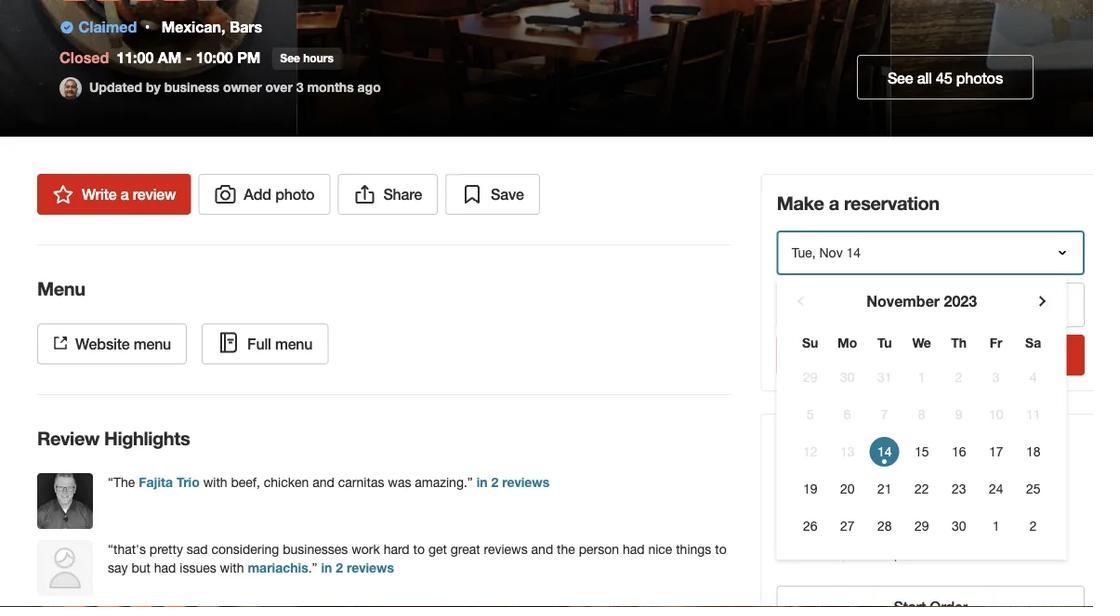 Task type: describe. For each thing, give the bounding box(es) containing it.
29 inside cell
[[803, 370, 818, 385]]

16
[[952, 444, 967, 459]]

matt b. image
[[37, 473, 93, 529]]

fri nov 3, 2023 cell
[[982, 363, 1011, 392]]

bars link
[[230, 18, 262, 36]]

20
[[840, 481, 855, 497]]

-
[[186, 49, 192, 66]]

add photo link
[[198, 174, 330, 215]]

with inside "" that's pretty sad considering businesses work hard to get great reviews and the person had nice things to say but had issues with"
[[220, 560, 244, 576]]

tab list containing delivery
[[777, 478, 950, 515]]

trio
[[177, 475, 200, 490]]

hours
[[303, 52, 334, 65]]

" that's pretty sad considering businesses work hard to get great reviews and the person had nice things to say but had issues with
[[108, 542, 727, 576]]

1 to from the left
[[413, 542, 425, 557]]

mariachis . " in 2 reviews
[[248, 560, 394, 576]]

menu
[[37, 277, 85, 299]]

th
[[951, 335, 967, 351]]

1 vertical spatial 30
[[952, 518, 967, 534]]

fees
[[798, 546, 828, 562]]

see all 45 photos
[[888, 69, 1003, 86]]

review
[[37, 427, 99, 449]]

thu nov 9, 2023 cell
[[944, 400, 974, 430]]

sat nov 11, 2023 cell
[[1019, 400, 1049, 430]]

,
[[221, 18, 225, 36]]

mon oct 30, 2023 cell
[[833, 363, 863, 392]]

that's
[[113, 542, 146, 557]]

2 to from the left
[[715, 542, 727, 557]]

28
[[878, 518, 892, 534]]

hard
[[384, 542, 410, 557]]

sa
[[1026, 335, 1042, 351]]

reservation
[[844, 192, 940, 214]]

16 claim filled v2 image
[[60, 20, 74, 35]]

business
[[164, 79, 219, 94]]

14
[[878, 444, 892, 459]]

row containing 26
[[792, 508, 1052, 545]]

22
[[915, 481, 929, 497]]

chicken
[[264, 475, 309, 490]]

a for find
[[924, 347, 932, 364]]

full
[[247, 335, 271, 353]]

photo of tulum mexican restaurant and tequila bar - austin, tx, us. fajitas caribenas! image
[[0, 0, 297, 137]]

menu for website menu
[[134, 335, 171, 353]]

wed nov 8, 2023 cell
[[907, 400, 937, 430]]

a for write
[[121, 186, 129, 203]]

row containing 5
[[792, 396, 1052, 433]]

sun nov 5, 2023 cell
[[796, 400, 825, 430]]

row containing 19
[[792, 470, 1052, 508]]

bars
[[230, 18, 262, 36]]

3 inside cell
[[993, 370, 1000, 385]]

9
[[956, 407, 963, 422]]

table
[[936, 347, 972, 364]]

photo
[[275, 186, 315, 203]]

row containing 12
[[792, 433, 1052, 470]]

things
[[676, 542, 712, 557]]

0 horizontal spatial in
[[321, 560, 332, 576]]

tu
[[878, 335, 892, 351]]

takeout tab panel
[[777, 515, 950, 523]]

carnitas
[[338, 475, 384, 490]]

25 inside row
[[1026, 481, 1041, 497]]

21
[[878, 481, 892, 497]]

mexican
[[162, 18, 221, 36]]

menu for full menu
[[275, 335, 313, 353]]

the
[[113, 475, 135, 490]]

see for see all 45 photos
[[888, 69, 914, 86]]

mon nov 6, 2023 cell
[[833, 400, 863, 430]]

pick
[[859, 546, 884, 562]]

8
[[918, 407, 926, 422]]

fri nov 10, 2023 cell
[[982, 400, 1011, 430]]

updated
[[89, 79, 142, 94]]

closed
[[60, 49, 109, 66]]

row group containing 29
[[792, 359, 1052, 545]]

16 external link v2 image
[[53, 336, 68, 351]]

mo
[[838, 335, 858, 351]]

thu nov 2, 2023 cell
[[944, 363, 974, 392]]

over
[[265, 79, 293, 94]]

updated by business owner over 3 months ago
[[89, 79, 381, 94]]

make a reservation
[[777, 192, 940, 214]]

Select a date text field
[[777, 231, 1085, 275]]

1 for wed nov 1, 2023 cell
[[918, 370, 926, 385]]

make
[[777, 192, 824, 214]]

.
[[308, 560, 312, 576]]

su
[[802, 335, 819, 351]]

2 right the fri dec 1, 2023 cell
[[1030, 518, 1037, 534]]

review highlights
[[37, 427, 190, 449]]

claimed
[[79, 18, 137, 36]]

" for " the fajita trio with beef, chicken and carnitas was amazing. " in 2 reviews
[[108, 475, 113, 490]]

0 vertical spatial had
[[623, 542, 645, 557]]

beef,
[[231, 475, 260, 490]]

see hours
[[280, 52, 334, 65]]

find a table link
[[777, 335, 1085, 376]]

17
[[989, 444, 1004, 459]]

great
[[451, 542, 480, 557]]

24 save outline v2 image
[[461, 183, 484, 205]]

up
[[887, 546, 902, 562]]

website menu link
[[37, 324, 187, 364]]

row containing su
[[792, 327, 1052, 359]]

15
[[915, 444, 929, 459]]

15-
[[920, 546, 939, 562]]

delivery
[[792, 480, 849, 498]]

issues
[[180, 560, 216, 576]]

10
[[989, 407, 1004, 422]]

write
[[82, 186, 117, 203]]

row containing 29
[[792, 359, 1052, 396]]

add
[[244, 186, 271, 203]]

photos
[[956, 69, 1003, 86]]

sun oct 29, 2023 cell
[[796, 363, 825, 392]]

see for see hours
[[280, 52, 300, 65]]

24 menu v2 image
[[218, 331, 240, 354]]

mexican link
[[162, 18, 221, 36]]

takeout
[[879, 480, 935, 498]]

11
[[1026, 407, 1041, 422]]

review highlights element
[[7, 394, 746, 607]]

pretty
[[150, 542, 183, 557]]

1 for the fri dec 1, 2023 cell
[[993, 518, 1000, 534]]

0 vertical spatial "
[[468, 475, 473, 490]]

the
[[557, 542, 575, 557]]



Task type: vqa. For each thing, say whether or not it's contained in the screenshot.
'ago'
yes



Task type: locate. For each thing, give the bounding box(es) containing it.
photo of tulum mexican restaurant and tequila bar - austin, tx, us. image
[[297, 0, 891, 137]]

1 vertical spatial 25
[[939, 546, 954, 562]]

0 horizontal spatial menu
[[134, 335, 171, 353]]

tue nov 14, 2023 cell
[[866, 433, 903, 470]]

1 horizontal spatial 29
[[915, 518, 929, 534]]

november 2023 grid
[[792, 290, 1052, 545]]

18
[[1026, 444, 1041, 459]]

in 2 reviews button right amazing.
[[473, 475, 550, 490]]

2 right amazing.
[[491, 475, 499, 490]]

0 vertical spatial 3
[[296, 79, 304, 94]]

sat dec 2, 2023 cell
[[1019, 511, 1049, 541]]

find
[[891, 347, 920, 364]]

pm
[[237, 49, 261, 66]]

full menu link
[[202, 324, 329, 364]]

0 horizontal spatial see
[[280, 52, 300, 65]]

a right find
[[924, 347, 932, 364]]

to left get
[[413, 542, 425, 557]]

0 horizontal spatial 29
[[803, 370, 818, 385]]

fri dec 1, 2023 cell
[[982, 511, 1011, 541]]

in 2 reviews button
[[473, 475, 550, 490], [318, 560, 394, 576]]

0 vertical spatial 25
[[1026, 481, 1041, 497]]

1 row from the top
[[792, 327, 1052, 359]]

" up say
[[108, 542, 113, 557]]

1 horizontal spatial 1
[[993, 518, 1000, 534]]

to right things
[[715, 542, 727, 557]]

1 horizontal spatial in
[[477, 475, 488, 490]]

row
[[792, 327, 1052, 359], [792, 359, 1052, 396], [792, 396, 1052, 433], [792, 433, 1052, 470], [792, 470, 1052, 508], [792, 508, 1052, 545]]

get
[[429, 542, 447, 557]]

0 horizontal spatial 30
[[840, 370, 855, 385]]

had down pretty
[[154, 560, 176, 576]]

1
[[918, 370, 926, 385], [993, 518, 1000, 534]]

" up the great
[[468, 475, 473, 490]]

2 " from the top
[[108, 542, 113, 557]]

all
[[917, 69, 932, 86]]

19
[[803, 481, 818, 497]]

24
[[989, 481, 1004, 497]]

0 vertical spatial and
[[313, 475, 334, 490]]

add photo
[[244, 186, 315, 203]]

1 down find a table
[[918, 370, 926, 385]]

24 share v2 image
[[354, 183, 376, 205]]

mariachis button
[[248, 560, 308, 576]]

see left all
[[888, 69, 914, 86]]

had
[[623, 542, 645, 557], [154, 560, 176, 576]]

tab list
[[777, 478, 950, 515]]

24 camera v2 image
[[214, 183, 236, 205]]

1 horizontal spatial had
[[623, 542, 645, 557]]

mins
[[957, 546, 985, 562]]

pick up in 15-25 mins
[[859, 546, 985, 562]]

mon nov 13, 2023 cell
[[833, 437, 863, 467]]

1 " from the top
[[108, 475, 113, 490]]

tue oct 31, 2023 cell
[[870, 363, 900, 392]]

in right .
[[321, 560, 332, 576]]

0 vertical spatial 30
[[840, 370, 855, 385]]

1 horizontal spatial see
[[888, 69, 914, 86]]

23
[[952, 481, 967, 497]]

0 vertical spatial in 2 reviews button
[[473, 475, 550, 490]]

we
[[913, 335, 932, 351]]

photo of tulum mexican restaurant and tequila bar - austin, tx, us. sopapillas image
[[891, 0, 1093, 137]]

6
[[844, 407, 851, 422]]

reviews inside "" that's pretty sad considering businesses work hard to get great reviews and the person had nice things to say but had issues with"
[[484, 542, 528, 557]]

with down considering
[[220, 560, 244, 576]]

website
[[75, 335, 130, 353]]

31
[[878, 370, 892, 385]]

0 horizontal spatial 1
[[918, 370, 926, 385]]

2 right .
[[336, 560, 343, 576]]

amazing.
[[415, 475, 468, 490]]

25 left mins
[[939, 546, 954, 562]]

0 vertical spatial "
[[108, 475, 113, 490]]

1 down 24 at bottom right
[[993, 518, 1000, 534]]

" for " that's pretty sad considering businesses work hard to get great reviews and the person had nice things to say but had issues with
[[108, 542, 113, 557]]

2 horizontal spatial in
[[906, 546, 916, 562]]

1 inside cell
[[918, 370, 926, 385]]

4
[[1030, 370, 1037, 385]]

a right make
[[829, 192, 840, 214]]

menu element
[[7, 245, 731, 364]]

1 vertical spatial 29
[[915, 518, 929, 534]]

4 row from the top
[[792, 433, 1052, 470]]

1 horizontal spatial "
[[468, 475, 473, 490]]

11:00
[[117, 49, 154, 66]]

1 vertical spatial see
[[888, 69, 914, 86]]

12
[[803, 444, 818, 459]]

29 up "pick up in 15-25 mins"
[[915, 518, 929, 534]]

tue nov 7, 2023 cell
[[870, 400, 900, 430]]

menu right "website" at bottom left
[[134, 335, 171, 353]]

to
[[413, 542, 425, 557], [715, 542, 727, 557]]

in 2 reviews button down the work on the bottom
[[318, 560, 394, 576]]

in
[[477, 475, 488, 490], [906, 546, 916, 562], [321, 560, 332, 576]]

"
[[108, 475, 113, 490], [108, 542, 113, 557]]

0 horizontal spatial 3
[[296, 79, 304, 94]]

share button
[[338, 174, 438, 215]]

see hours link
[[272, 47, 342, 70]]

1 vertical spatial "
[[312, 560, 318, 576]]

0 horizontal spatial and
[[313, 475, 334, 490]]

a inside find a table link
[[924, 347, 932, 364]]

november 2023
[[867, 292, 977, 310]]

None field
[[779, 285, 925, 325]]

see left hours
[[280, 52, 300, 65]]

food
[[831, 431, 874, 454]]

share
[[383, 186, 422, 203]]

0 horizontal spatial to
[[413, 542, 425, 557]]

0 horizontal spatial a
[[121, 186, 129, 203]]

sun nov 12, 2023 cell
[[796, 437, 825, 467]]

write a review link
[[37, 174, 191, 215]]

7
[[881, 407, 888, 422]]

reviews right the great
[[484, 542, 528, 557]]

3 row from the top
[[792, 396, 1052, 433]]

" down "businesses" at the left of the page
[[312, 560, 318, 576]]

christinr h. image
[[37, 540, 93, 596]]

see
[[280, 52, 300, 65], [888, 69, 914, 86]]

am
[[158, 49, 182, 66]]

a for make
[[829, 192, 840, 214]]

menu right full
[[275, 335, 313, 353]]

0 horizontal spatial 25
[[939, 546, 954, 562]]

region inside review highlights element
[[22, 473, 746, 607]]

see all 45 photos link
[[857, 55, 1034, 99]]

menu
[[134, 335, 171, 353], [275, 335, 313, 353]]

mexican , bars
[[162, 18, 262, 36]]

full menu
[[247, 335, 313, 353]]

29 down su
[[803, 370, 818, 385]]

with right trio
[[203, 475, 227, 490]]

2 menu from the left
[[275, 335, 313, 353]]

a right write
[[121, 186, 129, 203]]

order
[[777, 431, 826, 454]]

1 vertical spatial with
[[220, 560, 244, 576]]

" down review highlights
[[108, 475, 113, 490]]

1 vertical spatial had
[[154, 560, 176, 576]]

10:00
[[196, 49, 233, 66]]

1 horizontal spatial a
[[829, 192, 840, 214]]

0 horizontal spatial in 2 reviews button
[[318, 560, 394, 576]]

in right up at the bottom of the page
[[906, 546, 916, 562]]

0 horizontal spatial "
[[312, 560, 318, 576]]

5 row from the top
[[792, 470, 1052, 508]]

person
[[579, 542, 619, 557]]

region
[[22, 473, 746, 607]]

30 down mo
[[840, 370, 855, 385]]

1 horizontal spatial 3
[[993, 370, 1000, 385]]

1 vertical spatial 3
[[993, 370, 1000, 385]]

row group
[[792, 359, 1052, 545]]

" inside "" that's pretty sad considering businesses work hard to get great reviews and the person had nice things to say but had issues with"
[[108, 542, 113, 557]]

months
[[307, 79, 354, 94]]

fr
[[990, 335, 1003, 351]]

0 vertical spatial see
[[280, 52, 300, 65]]

no fees
[[777, 546, 828, 562]]

30 up mins
[[952, 518, 967, 534]]

highlights
[[104, 427, 190, 449]]

25 right 24 at bottom right
[[1026, 481, 1041, 497]]

1 horizontal spatial menu
[[275, 335, 313, 353]]

wed nov 1, 2023 cell
[[907, 363, 937, 392]]

1 vertical spatial 1
[[993, 518, 1000, 534]]

mariachis
[[248, 560, 308, 576]]

write a review
[[82, 186, 176, 203]]

1 horizontal spatial 25
[[1026, 481, 1041, 497]]

1 horizontal spatial 30
[[952, 518, 967, 534]]

2 row from the top
[[792, 359, 1052, 396]]

in 2 reviews button for with beef, chicken and carnitas was amazing.
[[473, 475, 550, 490]]

1 vertical spatial and
[[531, 542, 553, 557]]

had left nice
[[623, 542, 645, 557]]

and left the the
[[531, 542, 553, 557]]

1 horizontal spatial and
[[531, 542, 553, 557]]

reviews down the work on the bottom
[[347, 560, 394, 576]]

27
[[840, 518, 855, 534]]

closed 11:00 am - 10:00 pm
[[60, 49, 261, 66]]

" the fajita trio with beef, chicken and carnitas was amazing. " in 2 reviews
[[108, 475, 550, 490]]

in right amazing.
[[477, 475, 488, 490]]

november
[[867, 292, 940, 310]]

26
[[803, 518, 818, 534]]

1 vertical spatial in 2 reviews button
[[318, 560, 394, 576]]

1 horizontal spatial in 2 reviews button
[[473, 475, 550, 490]]

owner
[[223, 79, 262, 94]]

considering
[[212, 542, 279, 557]]

3 right "over"
[[296, 79, 304, 94]]

1 inside cell
[[993, 518, 1000, 534]]

fajita
[[139, 475, 173, 490]]

work
[[352, 542, 380, 557]]

30 inside cell
[[840, 370, 855, 385]]

in 2 reviews button for .
[[318, 560, 394, 576]]

reviews right amazing.
[[502, 475, 550, 490]]

and inside "" that's pretty sad considering businesses work hard to get great reviews and the person had nice things to say but had issues with"
[[531, 542, 553, 557]]

3 down the "fr"
[[993, 370, 1000, 385]]

0 vertical spatial 29
[[803, 370, 818, 385]]

2 horizontal spatial a
[[924, 347, 932, 364]]

by
[[146, 79, 161, 94]]

save button
[[445, 174, 540, 215]]

review
[[133, 186, 176, 203]]

2 vertical spatial reviews
[[347, 560, 394, 576]]

0 horizontal spatial had
[[154, 560, 176, 576]]

5
[[807, 407, 814, 422]]

0 vertical spatial 1
[[918, 370, 926, 385]]

6 row from the top
[[792, 508, 1052, 545]]

2023
[[944, 292, 977, 310]]

0 vertical spatial with
[[203, 475, 227, 490]]

0 vertical spatial reviews
[[502, 475, 550, 490]]

sat nov 4, 2023 cell
[[1019, 363, 1049, 392]]

1 vertical spatial "
[[108, 542, 113, 557]]

1 menu from the left
[[134, 335, 171, 353]]

1 horizontal spatial to
[[715, 542, 727, 557]]

24 star v2 image
[[52, 183, 74, 205]]

region containing "
[[22, 473, 746, 607]]

order food
[[777, 431, 874, 454]]

fajita trio button
[[139, 475, 200, 490]]

a inside write a review link
[[121, 186, 129, 203]]

and right chicken
[[313, 475, 334, 490]]

2 down table
[[956, 370, 963, 385]]

1 vertical spatial reviews
[[484, 542, 528, 557]]



